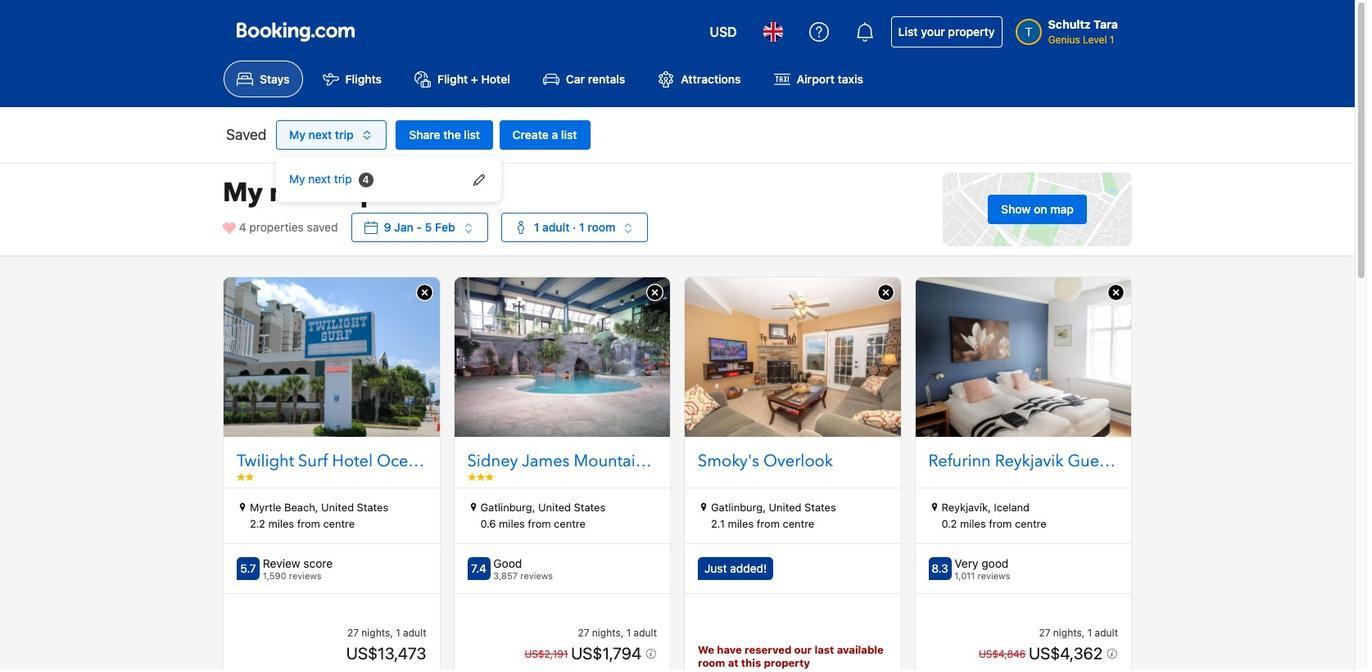 Task type: describe. For each thing, give the bounding box(es) containing it.
booking.com online hotel reservations image
[[237, 22, 355, 42]]

us$1,794
[[571, 645, 646, 663]]

1 inside 27 nights, 1 adult us$13,473
[[396, 628, 400, 640]]

saved
[[307, 221, 338, 235]]

trip down my next trip button
[[334, 172, 352, 186]]

my up properties at the top left
[[223, 176, 263, 212]]

surf
[[298, 451, 328, 473]]

2 stars image
[[237, 474, 254, 482]]

·
[[573, 221, 576, 235]]

taxis
[[838, 72, 863, 86]]

share the list button
[[396, 121, 493, 150]]

just
[[704, 562, 727, 576]]

mountain
[[574, 451, 645, 473]]

refurinn reykjavik guesthouse
[[929, 451, 1158, 473]]

my next trip button
[[276, 121, 386, 150]]

properties
[[249, 221, 304, 235]]

my next trip up 4 properties saved
[[223, 176, 377, 212]]

from for 5.7
[[297, 518, 320, 531]]

1 adult                                           · 1 room
[[534, 221, 616, 235]]

share the list
[[409, 128, 480, 142]]

nights, for us$4,362
[[1053, 628, 1085, 640]]

0 vertical spatial room
[[588, 221, 616, 235]]

united for just added!
[[769, 502, 802, 515]]

list for create a list
[[561, 128, 577, 142]]

twilight surf hotel ocean front link
[[237, 451, 469, 474]]

airport
[[797, 72, 835, 86]]

centre for 8.3
[[1015, 518, 1047, 531]]

1 right ·
[[579, 221, 585, 235]]

from  3,857 reviews element
[[493, 571, 553, 582]]

states for just added!
[[804, 502, 836, 515]]

27 nights, 1 adult for us$4,362
[[1039, 628, 1118, 640]]

gatlinburg, for just added!
[[711, 502, 766, 515]]

very
[[955, 557, 978, 571]]

car rentals link
[[530, 61, 638, 98]]

us$2,191
[[525, 649, 568, 661]]

reviews inside 7.4 good 3,857 reviews
[[520, 571, 553, 582]]

us$4,362
[[1029, 645, 1107, 663]]

trip inside my next trip button
[[335, 128, 354, 142]]

attractions link
[[645, 61, 754, 98]]

2.1 miles from centre
[[711, 518, 814, 531]]

27 for us$4,362
[[1039, 628, 1051, 640]]

27 for us$1,794
[[578, 628, 589, 640]]

room inside 'we have reserved our last available room at this property'
[[698, 657, 725, 670]]

review
[[263, 557, 300, 571]]

1,590
[[263, 571, 286, 582]]

2.2
[[250, 518, 265, 531]]

added!
[[730, 562, 767, 576]]

your
[[921, 25, 945, 39]]

sidney james mountain lodge link
[[467, 451, 697, 474]]

reserved
[[745, 644, 792, 657]]

miles for 7.4
[[499, 518, 525, 531]]

stays link
[[224, 61, 303, 98]]

refurinn
[[929, 451, 991, 473]]

from for 8.3
[[989, 518, 1012, 531]]

flight + hotel link
[[401, 61, 523, 98]]

4 for 4 properties saved
[[239, 221, 246, 235]]

we
[[698, 644, 714, 657]]

score
[[303, 557, 333, 571]]

create a list button
[[499, 121, 590, 150]]

have
[[717, 644, 742, 657]]

usd
[[710, 25, 737, 39]]

good
[[982, 557, 1009, 571]]

trip up saved
[[332, 176, 377, 212]]

list your property link
[[891, 16, 1002, 48]]

nights, for us$1,794
[[592, 628, 624, 640]]

level
[[1083, 34, 1107, 46]]

4 properties saved
[[239, 221, 338, 235]]

airport taxis
[[797, 72, 863, 86]]

smoky's overlook link
[[698, 451, 888, 474]]

car rentals
[[566, 72, 625, 86]]

schultz
[[1048, 17, 1091, 31]]

smoky's overlook
[[698, 451, 833, 473]]

scored  8.3 element
[[929, 558, 951, 581]]

1 up us$4,362 at right bottom
[[1088, 628, 1092, 640]]

9
[[384, 221, 391, 235]]

list your property
[[898, 25, 995, 39]]

property inside 'we have reserved our last available room at this property'
[[764, 657, 810, 670]]

last
[[815, 644, 834, 657]]

reviews for 8.3
[[978, 571, 1010, 582]]

lodge
[[649, 451, 697, 473]]

tara
[[1094, 17, 1118, 31]]

list for share the list
[[464, 128, 480, 142]]

5.7 review score 1,590 reviews
[[240, 557, 333, 582]]

centre for 5.7
[[323, 518, 355, 531]]

27 nights, 1 adult us$13,473
[[346, 628, 426, 663]]

iceland
[[994, 502, 1030, 515]]

miles for 5.7
[[268, 518, 294, 531]]

jan
[[394, 221, 414, 235]]

myrtle
[[250, 502, 281, 515]]

flights link
[[309, 61, 395, 98]]

adult up us$4,362 at right bottom
[[1095, 628, 1118, 640]]

adult inside 27 nights, 1 adult us$13,473
[[403, 628, 426, 640]]

centre for 7.4
[[554, 518, 586, 531]]

flight + hotel
[[437, 72, 510, 86]]

create a list
[[513, 128, 577, 142]]

2.1
[[711, 518, 725, 531]]

beach,
[[284, 502, 318, 515]]

hotel for +
[[481, 72, 510, 86]]

gatlinburg, united states for just added!
[[711, 502, 836, 515]]



Task type: vqa. For each thing, say whether or not it's contained in the screenshot.
Smoky's Overlook link
yes



Task type: locate. For each thing, give the bounding box(es) containing it.
0.6
[[480, 518, 496, 531]]

adult up us$1,794
[[634, 628, 657, 640]]

8.3 very good 1,011 reviews
[[932, 557, 1010, 582]]

my next trip inside button
[[289, 128, 354, 142]]

1 inside schultz tara genius level 1
[[1110, 34, 1114, 46]]

1 up us$1,794
[[626, 628, 631, 640]]

1
[[1110, 34, 1114, 46], [534, 221, 539, 235], [579, 221, 585, 235], [396, 628, 400, 640], [626, 628, 631, 640], [1088, 628, 1092, 640]]

my up 4 properties saved
[[289, 172, 305, 186]]

rated element containing very good
[[955, 557, 1010, 572]]

we have reserved our last available room at this property
[[698, 644, 884, 670]]

0 horizontal spatial property
[[764, 657, 810, 670]]

2 from from the left
[[528, 518, 551, 531]]

states down twilight surf hotel ocean front link
[[357, 502, 388, 515]]

0 horizontal spatial hotel
[[332, 451, 373, 473]]

3 27 from the left
[[1039, 628, 1051, 640]]

states down overlook
[[804, 502, 836, 515]]

nights, up us$1,794
[[592, 628, 624, 640]]

7.4 good 3,857 reviews
[[471, 557, 553, 582]]

1 27 nights, 1 adult from the left
[[578, 628, 657, 640]]

create
[[513, 128, 549, 142]]

miles down the myrtle
[[268, 518, 294, 531]]

0 horizontal spatial 4
[[239, 221, 246, 235]]

0 horizontal spatial reviews
[[289, 571, 322, 582]]

twilight surf hotel ocean front
[[237, 451, 469, 473]]

sidney
[[467, 451, 518, 473]]

1 horizontal spatial gatlinburg,
[[711, 502, 766, 515]]

good
[[493, 557, 522, 571]]

next up 4 properties saved
[[269, 176, 326, 212]]

my inside button
[[289, 128, 306, 142]]

reviews right 1,011
[[978, 571, 1010, 582]]

3 stars image
[[467, 474, 494, 482]]

miles for 8.3
[[960, 518, 986, 531]]

3 nights, from the left
[[1053, 628, 1085, 640]]

feb
[[435, 221, 455, 235]]

27 nights, 1 adult for us$1,794
[[578, 628, 657, 640]]

list right the
[[464, 128, 480, 142]]

1 vertical spatial 4
[[239, 221, 246, 235]]

centre for just added!
[[783, 518, 814, 531]]

hotel right +
[[481, 72, 510, 86]]

rated element containing good
[[493, 557, 553, 572]]

from
[[297, 518, 320, 531], [528, 518, 551, 531], [757, 518, 780, 531], [989, 518, 1012, 531]]

2 gatlinburg, united states from the left
[[711, 502, 836, 515]]

my next trip
[[289, 128, 354, 142], [289, 172, 352, 186], [223, 176, 377, 212]]

4 miles from the left
[[960, 518, 986, 531]]

3 united from the left
[[769, 502, 802, 515]]

2 nights, from the left
[[592, 628, 624, 640]]

reviews inside 5.7 review score 1,590 reviews
[[289, 571, 322, 582]]

hotel
[[481, 72, 510, 86], [332, 451, 373, 473]]

gatlinburg, up 2.1
[[711, 502, 766, 515]]

2 rated element from the left
[[493, 557, 553, 572]]

1 vertical spatial hotel
[[332, 451, 373, 473]]

from up "added!" in the right bottom of the page
[[757, 518, 780, 531]]

27 up us$4,362 at right bottom
[[1039, 628, 1051, 640]]

hotel right surf
[[332, 451, 373, 473]]

united right beach,
[[321, 502, 354, 515]]

nights, up us$13,473
[[362, 628, 393, 640]]

stays
[[260, 72, 290, 86]]

refurinn reykjavik guesthouse link
[[929, 451, 1158, 474]]

1 vertical spatial property
[[764, 657, 810, 670]]

car
[[566, 72, 585, 86]]

miles right '0.6'
[[499, 518, 525, 531]]

4
[[363, 174, 369, 186], [239, 221, 246, 235]]

1 centre from the left
[[323, 518, 355, 531]]

1 list from the left
[[464, 128, 480, 142]]

gatlinburg, united states up 0.6 miles from centre
[[480, 502, 606, 515]]

3,857
[[493, 571, 518, 582]]

gatlinburg, united states
[[480, 502, 606, 515], [711, 502, 836, 515]]

2 united from the left
[[538, 502, 571, 515]]

list inside "button"
[[561, 128, 577, 142]]

0 horizontal spatial united
[[321, 502, 354, 515]]

sidney james mountain lodge
[[467, 451, 697, 473]]

1 nights, from the left
[[362, 628, 393, 640]]

1 reviews from the left
[[289, 571, 322, 582]]

2 horizontal spatial rated element
[[955, 557, 1010, 572]]

miles
[[268, 518, 294, 531], [499, 518, 525, 531], [728, 518, 754, 531], [960, 518, 986, 531]]

nights, up us$4,362 at right bottom
[[1053, 628, 1085, 640]]

0 vertical spatial property
[[948, 25, 995, 39]]

share
[[409, 128, 440, 142]]

0.6 miles from centre
[[480, 518, 586, 531]]

5
[[425, 221, 432, 235]]

1 horizontal spatial states
[[574, 502, 606, 515]]

rentals
[[588, 72, 625, 86]]

0 vertical spatial 4
[[363, 174, 369, 186]]

1,011
[[955, 571, 975, 582]]

hotel for surf
[[332, 451, 373, 473]]

5.7
[[240, 562, 256, 576]]

room
[[588, 221, 616, 235], [698, 657, 725, 670]]

27 up us$1,794
[[578, 628, 589, 640]]

from  1,011 reviews element
[[955, 571, 1010, 582]]

1 horizontal spatial united
[[538, 502, 571, 515]]

map
[[1050, 203, 1074, 216]]

gatlinburg, up '0.6'
[[480, 502, 535, 515]]

room left at
[[698, 657, 725, 670]]

rated element containing review score
[[263, 557, 333, 572]]

overlook
[[763, 451, 833, 473]]

rated element for surf
[[263, 557, 333, 572]]

list
[[464, 128, 480, 142], [561, 128, 577, 142]]

adult up us$13,473
[[403, 628, 426, 640]]

next down my next trip button
[[308, 172, 331, 186]]

2 list from the left
[[561, 128, 577, 142]]

states for 7.4
[[574, 502, 606, 515]]

27 nights, 1 adult up us$1,794
[[578, 628, 657, 640]]

states down sidney james mountain lodge link
[[574, 502, 606, 515]]

twilight
[[237, 451, 294, 473]]

1 horizontal spatial gatlinburg, united states
[[711, 502, 836, 515]]

genius
[[1048, 34, 1080, 46]]

1 horizontal spatial reviews
[[520, 571, 553, 582]]

0 horizontal spatial room
[[588, 221, 616, 235]]

1 states from the left
[[357, 502, 388, 515]]

1 left ·
[[534, 221, 539, 235]]

airport taxis link
[[761, 61, 876, 98]]

property right the your
[[948, 25, 995, 39]]

4 down my next trip button
[[363, 174, 369, 186]]

2.2 miles from centre
[[250, 518, 355, 531]]

at
[[728, 657, 739, 670]]

1 horizontal spatial rated element
[[493, 557, 553, 572]]

miles for just added!
[[728, 518, 754, 531]]

3 miles from the left
[[728, 518, 754, 531]]

reykjavík,
[[942, 502, 991, 515]]

reykjavik
[[995, 451, 1064, 473]]

property
[[948, 25, 995, 39], [764, 657, 810, 670]]

reviews right 1,590
[[289, 571, 322, 582]]

0 vertical spatial hotel
[[481, 72, 510, 86]]

1 horizontal spatial nights,
[[592, 628, 624, 640]]

1 horizontal spatial room
[[698, 657, 725, 670]]

1 horizontal spatial 27 nights, 1 adult
[[1039, 628, 1118, 640]]

miles right 2.1
[[728, 518, 754, 531]]

1 gatlinburg, from the left
[[480, 502, 535, 515]]

1 vertical spatial room
[[698, 657, 725, 670]]

rated element
[[263, 557, 333, 572], [493, 557, 553, 572], [955, 557, 1010, 572]]

gatlinburg, united states up the 2.1 miles from centre
[[711, 502, 836, 515]]

1 miles from the left
[[268, 518, 294, 531]]

0 horizontal spatial gatlinburg,
[[480, 502, 535, 515]]

from for 7.4
[[528, 518, 551, 531]]

ocean
[[377, 451, 426, 473]]

27 inside 27 nights, 1 adult us$13,473
[[347, 628, 359, 640]]

1 rated element from the left
[[263, 557, 333, 572]]

27 up us$13,473
[[347, 628, 359, 640]]

my right the 'saved'
[[289, 128, 306, 142]]

2 horizontal spatial 27
[[1039, 628, 1051, 640]]

saved
[[226, 127, 267, 144]]

schultz tara genius level 1
[[1048, 17, 1118, 46]]

our
[[794, 644, 812, 657]]

scored  7.4 element
[[467, 558, 490, 581]]

next inside button
[[309, 128, 332, 142]]

0 horizontal spatial 27 nights, 1 adult
[[578, 628, 657, 640]]

4 centre from the left
[[1015, 518, 1047, 531]]

list
[[898, 25, 918, 39]]

united for 7.4
[[538, 502, 571, 515]]

1 down "tara"
[[1110, 34, 1114, 46]]

centre down sidney james mountain lodge link
[[554, 518, 586, 531]]

centre down iceland
[[1015, 518, 1047, 531]]

front
[[431, 451, 469, 473]]

next down the flights link on the top left of the page
[[309, 128, 332, 142]]

usd button
[[700, 12, 747, 52]]

reviews inside 8.3 very good 1,011 reviews
[[978, 571, 1010, 582]]

1 horizontal spatial hotel
[[481, 72, 510, 86]]

0 horizontal spatial list
[[464, 128, 480, 142]]

next
[[309, 128, 332, 142], [308, 172, 331, 186], [269, 176, 326, 212]]

3 rated element from the left
[[955, 557, 1010, 572]]

-
[[417, 221, 422, 235]]

united up the 2.1 miles from centre
[[769, 502, 802, 515]]

2 gatlinburg, from the left
[[711, 502, 766, 515]]

3 states from the left
[[804, 502, 836, 515]]

from for just added!
[[757, 518, 780, 531]]

just added!
[[704, 562, 767, 576]]

4 from from the left
[[989, 518, 1012, 531]]

9 jan - 5 feb
[[384, 221, 455, 235]]

1 27 from the left
[[347, 628, 359, 640]]

gatlinburg, for 7.4
[[480, 502, 535, 515]]

on
[[1034, 203, 1047, 216]]

1 horizontal spatial 4
[[363, 174, 369, 186]]

from  1,590 reviews element
[[263, 571, 333, 582]]

trip down the flights link on the top left of the page
[[335, 128, 354, 142]]

3 reviews from the left
[[978, 571, 1010, 582]]

2 reviews from the left
[[520, 571, 553, 582]]

property right this
[[764, 657, 810, 670]]

reviews
[[289, 571, 322, 582], [520, 571, 553, 582], [978, 571, 1010, 582]]

show
[[1001, 203, 1031, 216]]

1 gatlinburg, united states from the left
[[480, 502, 606, 515]]

3 from from the left
[[757, 518, 780, 531]]

2 miles from the left
[[499, 518, 525, 531]]

adult
[[542, 221, 570, 235], [403, 628, 426, 640], [634, 628, 657, 640], [1095, 628, 1118, 640]]

nights, inside 27 nights, 1 adult us$13,473
[[362, 628, 393, 640]]

myrtle beach, united states
[[250, 502, 388, 515]]

united up 0.6 miles from centre
[[538, 502, 571, 515]]

guesthouse
[[1068, 451, 1158, 473]]

2 states from the left
[[574, 502, 606, 515]]

0.2
[[942, 518, 957, 531]]

centre down myrtle beach, united states
[[323, 518, 355, 531]]

+
[[471, 72, 478, 86]]

2 horizontal spatial nights,
[[1053, 628, 1085, 640]]

1 up us$13,473
[[396, 628, 400, 640]]

4 left properties at the top left
[[239, 221, 246, 235]]

show on map
[[1001, 203, 1074, 216]]

0 horizontal spatial states
[[357, 502, 388, 515]]

list right a
[[561, 128, 577, 142]]

27
[[347, 628, 359, 640], [578, 628, 589, 640], [1039, 628, 1051, 640]]

reviews for 5.7
[[289, 571, 322, 582]]

centre down smoky's overlook link
[[783, 518, 814, 531]]

0.2 miles from centre
[[942, 518, 1047, 531]]

3 centre from the left
[[783, 518, 814, 531]]

reviews right 3,857
[[520, 571, 553, 582]]

8.3
[[932, 562, 948, 576]]

adult left ·
[[542, 221, 570, 235]]

27 nights, 1 adult up us$4,362 at right bottom
[[1039, 628, 1118, 640]]

this
[[741, 657, 761, 670]]

from down beach,
[[297, 518, 320, 531]]

rated element for james
[[493, 557, 553, 572]]

0 horizontal spatial gatlinburg, united states
[[480, 502, 606, 515]]

2 horizontal spatial states
[[804, 502, 836, 515]]

0 horizontal spatial rated element
[[263, 557, 333, 572]]

4 for 4
[[363, 174, 369, 186]]

flights
[[345, 72, 382, 86]]

2 27 from the left
[[578, 628, 589, 640]]

gatlinburg,
[[480, 502, 535, 515], [711, 502, 766, 515]]

room right ·
[[588, 221, 616, 235]]

my next trip down my next trip button
[[289, 172, 352, 186]]

1 horizontal spatial list
[[561, 128, 577, 142]]

2 centre from the left
[[554, 518, 586, 531]]

1 horizontal spatial 27
[[578, 628, 589, 640]]

show on map button
[[988, 195, 1087, 225]]

flight
[[437, 72, 468, 86]]

2 27 nights, 1 adult from the left
[[1039, 628, 1118, 640]]

from right '0.6'
[[528, 518, 551, 531]]

from down iceland
[[989, 518, 1012, 531]]

1 from from the left
[[297, 518, 320, 531]]

0 horizontal spatial nights,
[[362, 628, 393, 640]]

gatlinburg, united states for 7.4
[[480, 502, 606, 515]]

2 horizontal spatial united
[[769, 502, 802, 515]]

1 united from the left
[[321, 502, 354, 515]]

trip
[[335, 128, 354, 142], [334, 172, 352, 186], [332, 176, 377, 212]]

scored  5.7 element
[[237, 558, 260, 581]]

0 horizontal spatial 27
[[347, 628, 359, 640]]

miles down reykjavík, at right
[[960, 518, 986, 531]]

2 horizontal spatial reviews
[[978, 571, 1010, 582]]

my next trip down the flights link on the top left of the page
[[289, 128, 354, 142]]

list inside button
[[464, 128, 480, 142]]

us$4,846
[[979, 649, 1026, 661]]

reykjavík, iceland
[[942, 502, 1030, 515]]

1 horizontal spatial property
[[948, 25, 995, 39]]



